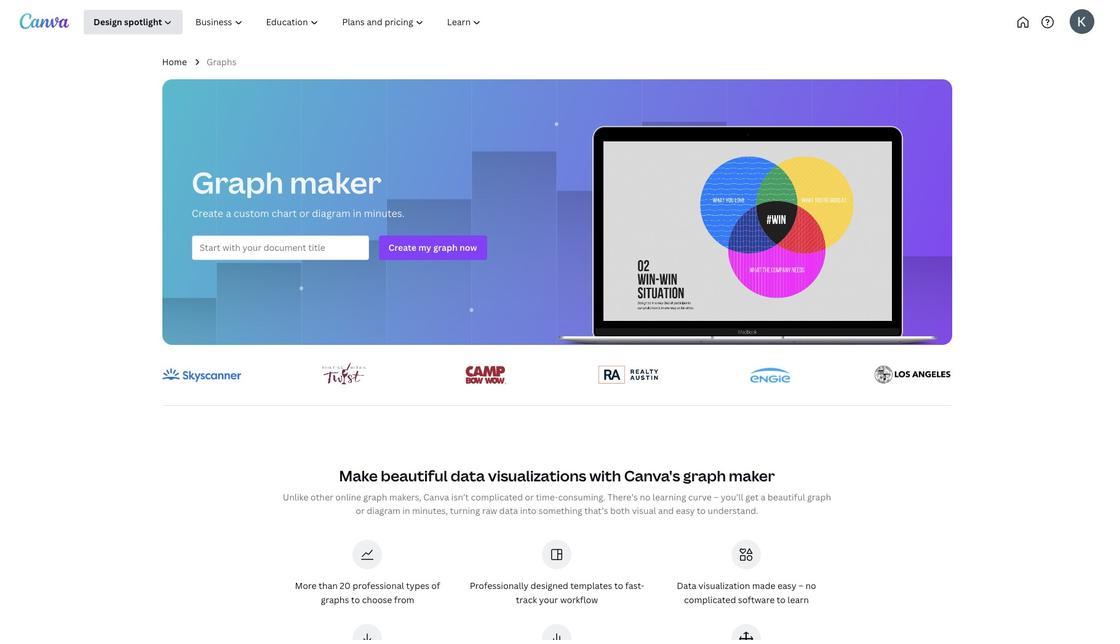 Task type: vqa. For each thing, say whether or not it's contained in the screenshot.
'other'
yes



Task type: locate. For each thing, give the bounding box(es) containing it.
– up "learn"
[[798, 580, 803, 592]]

data up isn't
[[451, 466, 485, 486]]

1 horizontal spatial complicated
[[684, 594, 736, 606]]

create down graph
[[192, 207, 223, 220]]

to down curve
[[697, 505, 706, 517]]

data
[[451, 466, 485, 486], [499, 505, 518, 517]]

1 vertical spatial beautiful
[[768, 491, 805, 503]]

beautiful up makers,
[[381, 466, 448, 486]]

0 horizontal spatial easy
[[676, 505, 695, 517]]

easy
[[676, 505, 695, 517], [778, 580, 796, 592]]

0 horizontal spatial create
[[192, 207, 223, 220]]

0 vertical spatial no
[[640, 491, 651, 503]]

1 horizontal spatial create
[[388, 242, 416, 254]]

your
[[539, 594, 558, 606]]

0 vertical spatial diagram
[[312, 207, 350, 220]]

0 horizontal spatial maker
[[290, 163, 382, 203]]

something
[[539, 505, 582, 517]]

data right raw
[[499, 505, 518, 517]]

1 vertical spatial data
[[499, 505, 518, 517]]

1 horizontal spatial maker
[[729, 466, 775, 486]]

complicated
[[471, 491, 523, 503], [684, 594, 736, 606]]

1 vertical spatial or
[[525, 491, 534, 503]]

a inside "make beautiful data visualizations with canva's graph maker unlike other online graph makers, canva isn't complicated or time-consuming. there's no learning curve – you'll get a beautiful graph or diagram in minutes, turning raw data into something that's both visual and easy to understand."
[[761, 491, 766, 503]]

create my graph now
[[388, 242, 477, 254]]

and
[[658, 505, 674, 517]]

to left "learn"
[[777, 594, 786, 606]]

maker inside "make beautiful data visualizations with canva's graph maker unlike other online graph makers, canva isn't complicated or time-consuming. there's no learning curve – you'll get a beautiful graph or diagram in minutes, turning raw data into something that's both visual and easy to understand."
[[729, 466, 775, 486]]

to left fast-
[[614, 580, 623, 592]]

0 vertical spatial beautiful
[[381, 466, 448, 486]]

in inside graph maker create a custom chart or diagram in minutes.
[[353, 207, 361, 220]]

diagram inside graph maker create a custom chart or diagram in minutes.
[[312, 207, 350, 220]]

easy up "learn"
[[778, 580, 796, 592]]

1 vertical spatial no
[[806, 580, 816, 592]]

2 vertical spatial or
[[356, 505, 365, 517]]

from
[[394, 594, 414, 606]]

maker
[[290, 163, 382, 203], [729, 466, 775, 486]]

1 vertical spatial create
[[388, 242, 416, 254]]

graphs
[[321, 594, 349, 606]]

graph maker create a custom chart or diagram in minutes.
[[192, 163, 405, 220]]

in left minutes.
[[353, 207, 361, 220]]

complicated up raw
[[471, 491, 523, 503]]

1 vertical spatial a
[[761, 491, 766, 503]]

or down the 'online'
[[356, 505, 365, 517]]

maker up get
[[729, 466, 775, 486]]

no
[[640, 491, 651, 503], [806, 580, 816, 592]]

visualizations
[[488, 466, 586, 486]]

to inside the data visualization made easy – no complicated software to learn
[[777, 594, 786, 606]]

0 horizontal spatial diagram
[[312, 207, 350, 220]]

professional
[[353, 580, 404, 592]]

made
[[752, 580, 775, 592]]

0 horizontal spatial complicated
[[471, 491, 523, 503]]

designed
[[531, 580, 568, 592]]

create left "my"
[[388, 242, 416, 254]]

1 vertical spatial easy
[[778, 580, 796, 592]]

canva
[[423, 491, 449, 503]]

no up visual
[[640, 491, 651, 503]]

0 horizontal spatial a
[[226, 207, 231, 220]]

1 horizontal spatial diagram
[[367, 505, 400, 517]]

to
[[697, 505, 706, 517], [614, 580, 623, 592], [351, 594, 360, 606], [777, 594, 786, 606]]

0 vertical spatial in
[[353, 207, 361, 220]]

1 horizontal spatial –
[[798, 580, 803, 592]]

0 vertical spatial or
[[299, 207, 310, 220]]

more
[[295, 580, 317, 592]]

home
[[162, 56, 187, 68]]

understand.
[[708, 505, 758, 517]]

a
[[226, 207, 231, 220], [761, 491, 766, 503]]

in
[[353, 207, 361, 220], [403, 505, 410, 517]]

a right get
[[761, 491, 766, 503]]

0 horizontal spatial or
[[299, 207, 310, 220]]

0 vertical spatial data
[[451, 466, 485, 486]]

create
[[192, 207, 223, 220], [388, 242, 416, 254]]

1 vertical spatial in
[[403, 505, 410, 517]]

painting with a twist image
[[322, 363, 365, 388]]

0 vertical spatial a
[[226, 207, 231, 220]]

diagram right chart
[[312, 207, 350, 220]]

–
[[714, 491, 719, 503], [798, 580, 803, 592]]

minutes.
[[364, 207, 405, 220]]

of
[[431, 580, 440, 592]]

choose
[[362, 594, 392, 606]]

chart
[[272, 207, 297, 220]]

city of los angeles image
[[875, 366, 951, 385]]

skyscanner image
[[162, 369, 241, 382]]

0 horizontal spatial –
[[714, 491, 719, 503]]

get
[[745, 491, 759, 503]]

than
[[319, 580, 338, 592]]

0 horizontal spatial no
[[640, 491, 651, 503]]

data visualization made easy – no complicated software to learn
[[677, 580, 816, 606]]

0 vertical spatial easy
[[676, 505, 695, 517]]

raw
[[482, 505, 497, 517]]

visualization
[[699, 580, 750, 592]]

0 vertical spatial –
[[714, 491, 719, 503]]

1 horizontal spatial in
[[403, 505, 410, 517]]

maker up minutes.
[[290, 163, 382, 203]]

no inside "make beautiful data visualizations with canva's graph maker unlike other online graph makers, canva isn't complicated or time-consuming. there's no learning curve – you'll get a beautiful graph or diagram in minutes, turning raw data into something that's both visual and easy to understand."
[[640, 491, 651, 503]]

diagram down makers,
[[367, 505, 400, 517]]

1 horizontal spatial no
[[806, 580, 816, 592]]

more than 20 professional types of graphs to choose from
[[295, 580, 440, 606]]

0 horizontal spatial beautiful
[[381, 466, 448, 486]]

turning
[[450, 505, 480, 517]]

beautiful right get
[[768, 491, 805, 503]]

diagram
[[312, 207, 350, 220], [367, 505, 400, 517]]

graphs
[[207, 56, 236, 68]]

1 vertical spatial –
[[798, 580, 803, 592]]

0 vertical spatial complicated
[[471, 491, 523, 503]]

1 horizontal spatial a
[[761, 491, 766, 503]]

no up "learn"
[[806, 580, 816, 592]]

1 horizontal spatial easy
[[778, 580, 796, 592]]

complicated down the visualization
[[684, 594, 736, 606]]

create inside graph maker create a custom chart or diagram in minutes.
[[192, 207, 223, 220]]

a left custom
[[226, 207, 231, 220]]

now
[[460, 242, 477, 254]]

0 vertical spatial create
[[192, 207, 223, 220]]

or
[[299, 207, 310, 220], [525, 491, 534, 503], [356, 505, 365, 517]]

0 vertical spatial maker
[[290, 163, 382, 203]]

1 vertical spatial diagram
[[367, 505, 400, 517]]

maker inside graph maker create a custom chart or diagram in minutes.
[[290, 163, 382, 203]]

consuming.
[[558, 491, 606, 503]]

graph
[[433, 242, 458, 254], [683, 466, 726, 486], [363, 491, 387, 503], [807, 491, 831, 503]]

in down makers,
[[403, 505, 410, 517]]

or up into
[[525, 491, 534, 503]]

complicated inside the data visualization made easy – no complicated software to learn
[[684, 594, 736, 606]]

make beautiful data visualizations with canva's graph maker unlike other online graph makers, canva isn't complicated or time-consuming. there's no learning curve – you'll get a beautiful graph or diagram in minutes, turning raw data into something that's both visual and easy to understand.
[[283, 466, 831, 517]]

both
[[610, 505, 630, 517]]

home link
[[162, 55, 187, 69]]

0 horizontal spatial in
[[353, 207, 361, 220]]

or right chart
[[299, 207, 310, 220]]

easy right and
[[676, 505, 695, 517]]

to right graphs
[[351, 594, 360, 606]]

beautiful
[[381, 466, 448, 486], [768, 491, 805, 503]]

1 vertical spatial maker
[[729, 466, 775, 486]]

visual
[[632, 505, 656, 517]]

1 vertical spatial complicated
[[684, 594, 736, 606]]

you'll
[[721, 491, 743, 503]]

there's
[[608, 491, 638, 503]]

– left you'll at the right of the page
[[714, 491, 719, 503]]



Task type: describe. For each thing, give the bounding box(es) containing it.
custom
[[234, 207, 269, 220]]

1 horizontal spatial beautiful
[[768, 491, 805, 503]]

camp bow wow image
[[466, 366, 506, 385]]

types
[[406, 580, 429, 592]]

20
[[340, 580, 351, 592]]

easy inside the data visualization made easy – no complicated software to learn
[[778, 580, 796, 592]]

create my graph now button
[[379, 236, 487, 260]]

easy inside "make beautiful data visualizations with canva's graph maker unlike other online graph makers, canva isn't complicated or time-consuming. there's no learning curve – you'll get a beautiful graph or diagram in minutes, turning raw data into something that's both visual and easy to understand."
[[676, 505, 695, 517]]

2 horizontal spatial or
[[525, 491, 534, 503]]

complicated inside "make beautiful data visualizations with canva's graph maker unlike other online graph makers, canva isn't complicated or time-consuming. there's no learning curve – you'll get a beautiful graph or diagram in minutes, turning raw data into something that's both visual and easy to understand."
[[471, 491, 523, 503]]

track
[[516, 594, 537, 606]]

to inside the more than 20 professional types of graphs to choose from
[[351, 594, 360, 606]]

learning
[[653, 491, 686, 503]]

unlike
[[283, 491, 308, 503]]

professionally designed templates to fast- track your workflow
[[470, 580, 644, 606]]

graph inside button
[[433, 242, 458, 254]]

online
[[335, 491, 361, 503]]

to inside "make beautiful data visualizations with canva's graph maker unlike other online graph makers, canva isn't complicated or time-consuming. there's no learning curve – you'll get a beautiful graph or diagram in minutes, turning raw data into something that's both visual and easy to understand."
[[697, 505, 706, 517]]

professionally
[[470, 580, 529, 592]]

create inside button
[[388, 242, 416, 254]]

minutes,
[[412, 505, 448, 517]]

with
[[589, 466, 621, 486]]

into
[[520, 505, 536, 517]]

templates
[[570, 580, 612, 592]]

realty austin image
[[598, 366, 658, 385]]

time-
[[536, 491, 558, 503]]

1 horizontal spatial or
[[356, 505, 365, 517]]

my
[[418, 242, 431, 254]]

fast-
[[625, 580, 644, 592]]

top level navigation element
[[84, 10, 534, 34]]

other
[[311, 491, 333, 503]]

software
[[738, 594, 775, 606]]

in inside "make beautiful data visualizations with canva's graph maker unlike other online graph makers, canva isn't complicated or time-consuming. there's no learning curve – you'll get a beautiful graph or diagram in minutes, turning raw data into something that's both visual and easy to understand."
[[403, 505, 410, 517]]

no inside the data visualization made easy – no complicated software to learn
[[806, 580, 816, 592]]

makers,
[[389, 491, 421, 503]]

that's
[[584, 505, 608, 517]]

canva's
[[624, 466, 680, 486]]

learn
[[788, 594, 809, 606]]

a inside graph maker create a custom chart or diagram in minutes.
[[226, 207, 231, 220]]

diagram inside "make beautiful data visualizations with canva's graph maker unlike other online graph makers, canva isn't complicated or time-consuming. there's no learning curve – you'll get a beautiful graph or diagram in minutes, turning raw data into something that's both visual and easy to understand."
[[367, 505, 400, 517]]

– inside the data visualization made easy – no complicated software to learn
[[798, 580, 803, 592]]

make
[[339, 466, 378, 486]]

or inside graph maker create a custom chart or diagram in minutes.
[[299, 207, 310, 220]]

isn't
[[451, 491, 469, 503]]

Start with your document title text field
[[192, 236, 369, 260]]

engie image
[[750, 368, 791, 383]]

workflow
[[560, 594, 598, 606]]

curve
[[688, 491, 712, 503]]

to inside professionally designed templates to fast- track your workflow
[[614, 580, 623, 592]]

data
[[677, 580, 696, 592]]

graph
[[192, 163, 284, 203]]

0 horizontal spatial data
[[451, 466, 485, 486]]

1 horizontal spatial data
[[499, 505, 518, 517]]

– inside "make beautiful data visualizations with canva's graph maker unlike other online graph makers, canva isn't complicated or time-consuming. there's no learning curve – you'll get a beautiful graph or diagram in minutes, turning raw data into something that's both visual and easy to understand."
[[714, 491, 719, 503]]



